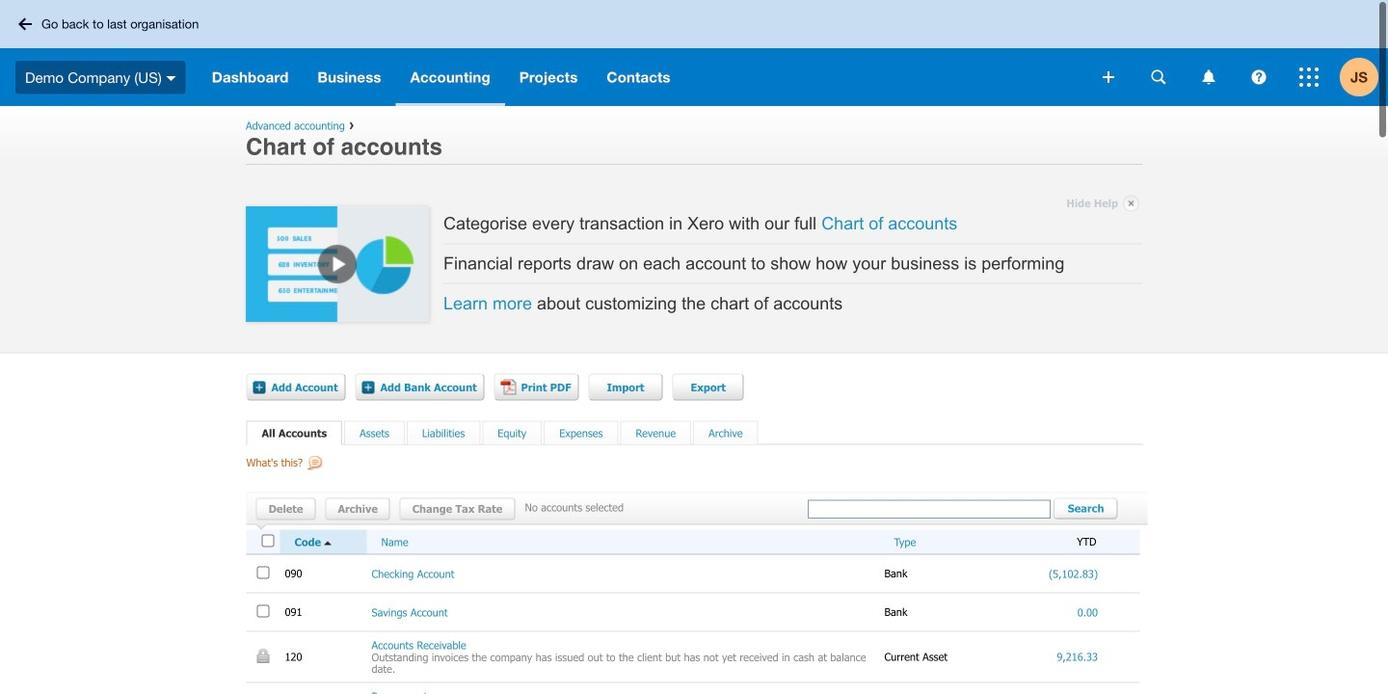 Task type: describe. For each thing, give the bounding box(es) containing it.
2 horizontal spatial svg image
[[1203, 70, 1215, 84]]

you cannot delete/archive system accounts. image
[[257, 649, 269, 663]]



Task type: locate. For each thing, give the bounding box(es) containing it.
banner
[[0, 0, 1388, 106]]

None text field
[[808, 500, 1051, 519]]

None checkbox
[[257, 566, 269, 579], [257, 605, 269, 617], [257, 566, 269, 579], [257, 605, 269, 617]]

svg image
[[18, 18, 32, 30], [1203, 70, 1215, 84], [1103, 71, 1114, 83]]

svg image
[[1299, 67, 1319, 87], [1151, 70, 1166, 84], [1252, 70, 1266, 84], [166, 76, 176, 81]]

0 horizontal spatial svg image
[[18, 18, 32, 30]]

1 horizontal spatial svg image
[[1103, 71, 1114, 83]]

None checkbox
[[262, 535, 274, 547]]



Task type: vqa. For each thing, say whether or not it's contained in the screenshot.
text field
yes



